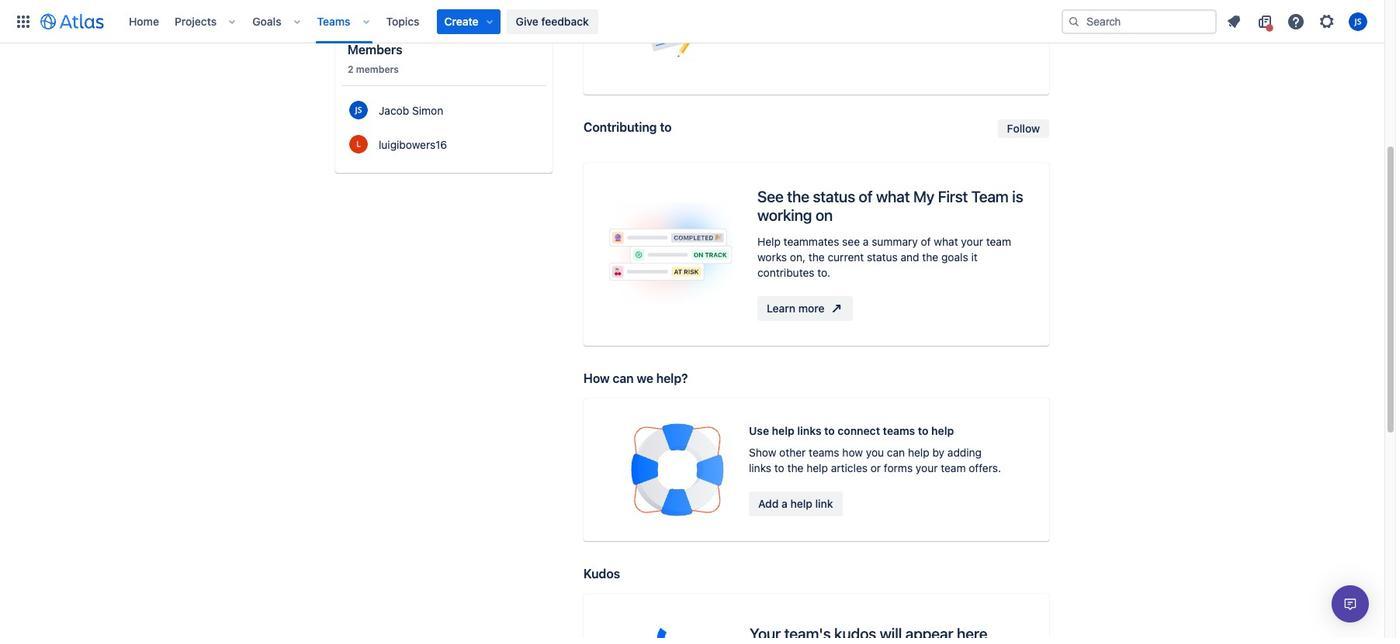Task type: locate. For each thing, give the bounding box(es) containing it.
0 horizontal spatial a
[[782, 497, 788, 511]]

0 horizontal spatial what
[[876, 188, 910, 206]]

1 horizontal spatial status
[[867, 251, 898, 264]]

help up 'other'
[[772, 424, 794, 438]]

0 vertical spatial status
[[813, 188, 855, 206]]

what left my
[[876, 188, 910, 206]]

of inside see the status of what my first team is working on
[[859, 188, 873, 206]]

0 vertical spatial or
[[914, 12, 924, 25]]

connect
[[838, 424, 880, 438]]

add a help link button
[[749, 492, 842, 517]]

commented
[[927, 12, 987, 25]]

0 vertical spatial what
[[876, 188, 910, 206]]

projects
[[175, 14, 217, 28]]

teams up 'you'
[[883, 424, 915, 438]]

0 horizontal spatial your
[[916, 462, 938, 475]]

can
[[613, 372, 634, 386], [887, 446, 905, 459]]

help left the articles
[[806, 462, 828, 475]]

show
[[749, 446, 776, 459]]

current
[[828, 251, 864, 264]]

the down 'other'
[[787, 462, 804, 475]]

can inside show other teams how you can help by adding links to the help articles or forms your team offers.
[[887, 446, 905, 459]]

your
[[961, 235, 983, 248], [916, 462, 938, 475]]

your up it
[[961, 235, 983, 248]]

on up teammates
[[815, 206, 833, 224]]

what up goals
[[934, 235, 958, 248]]

link
[[815, 497, 833, 511]]

the right in
[[778, 27, 795, 40]]

1 vertical spatial on
[[815, 206, 833, 224]]

jacob simon button
[[379, 103, 509, 119]]

1 horizontal spatial what
[[934, 235, 958, 248]]

help left link
[[790, 497, 812, 511]]

1 vertical spatial or
[[871, 462, 881, 475]]

home
[[129, 14, 159, 28]]

learn more
[[767, 302, 825, 315]]

1 vertical spatial links
[[749, 462, 771, 475]]

2 horizontal spatial team
[[986, 235, 1011, 248]]

it
[[971, 251, 978, 264]]

status down summary
[[867, 251, 898, 264]]

home link
[[124, 9, 164, 34]]

a right add
[[782, 497, 788, 511]]

to left "connect"
[[824, 424, 835, 438]]

team inside help teammates see a summary of what your team works on, the current status and the goals it contributes to.
[[986, 235, 1011, 248]]

days
[[835, 27, 858, 40]]

to right contributing
[[660, 120, 672, 134]]

links down show
[[749, 462, 771, 475]]

of up see
[[859, 188, 873, 206]]

team down adding
[[941, 462, 966, 475]]

0 vertical spatial your
[[961, 235, 983, 248]]

help teammates see a summary of what your team works on, the current status and the goals it contributes to.
[[757, 235, 1011, 279]]

see
[[757, 188, 784, 206]]

0 horizontal spatial of
[[859, 188, 873, 206]]

of inside help teammates see a summary of what your team works on, the current status and the goals it contributes to.
[[921, 235, 931, 248]]

1 vertical spatial of
[[921, 235, 931, 248]]

luigibowers16 link
[[341, 130, 546, 161]]

0 horizontal spatial status
[[813, 188, 855, 206]]

1 vertical spatial team
[[986, 235, 1011, 248]]

what
[[876, 188, 910, 206], [934, 235, 958, 248]]

0 vertical spatial a
[[863, 235, 869, 248]]

help
[[772, 424, 794, 438], [931, 424, 954, 438], [908, 446, 929, 459], [806, 462, 828, 475], [790, 497, 812, 511]]

is
[[1012, 188, 1023, 206]]

or down 'you'
[[871, 462, 881, 475]]

banner
[[0, 0, 1384, 43]]

teams
[[883, 424, 915, 438], [809, 446, 839, 459]]

links
[[797, 424, 821, 438], [749, 462, 771, 475]]

0 horizontal spatial links
[[749, 462, 771, 475]]

of
[[859, 188, 873, 206], [921, 235, 931, 248]]

jacob simon
[[379, 104, 443, 117]]

team down team
[[986, 235, 1011, 248]]

to up show other teams how you can help by adding links to the help articles or forms your team offers.
[[918, 424, 929, 438]]

or
[[914, 12, 924, 25], [871, 462, 881, 475]]

on left in
[[751, 27, 764, 40]]

or inside show other teams how you can help by adding links to the help articles or forms your team offers.
[[871, 462, 881, 475]]

1 horizontal spatial team
[[941, 462, 966, 475]]

kudos
[[584, 567, 620, 581]]

first
[[938, 188, 968, 206]]

on inside see the status of what my first team is working on
[[815, 206, 833, 224]]

status up see
[[813, 188, 855, 206]]

0 horizontal spatial or
[[871, 462, 881, 475]]

teammates
[[784, 235, 839, 248]]

members 2 members
[[348, 43, 402, 75]]

1 vertical spatial status
[[867, 251, 898, 264]]

1 horizontal spatial can
[[887, 446, 905, 459]]

account image
[[1349, 12, 1367, 31]]

0 horizontal spatial can
[[613, 372, 634, 386]]

help inside button
[[790, 497, 812, 511]]

teams link
[[312, 9, 355, 34]]

team up 90
[[807, 12, 832, 25]]

of right summary
[[921, 235, 931, 248]]

your inside help teammates see a summary of what your team works on, the current status and the goals it contributes to.
[[961, 235, 983, 248]]

a right see
[[863, 235, 869, 248]]

my
[[913, 188, 934, 206]]

0 vertical spatial can
[[613, 372, 634, 386]]

a
[[863, 235, 869, 248], [782, 497, 788, 511]]

1 vertical spatial a
[[782, 497, 788, 511]]

offers.
[[969, 462, 1001, 475]]

0 horizontal spatial teams
[[809, 446, 839, 459]]

links up 'other'
[[797, 424, 821, 438]]

a inside help teammates see a summary of what your team works on, the current status and the goals it contributes to.
[[863, 235, 869, 248]]

working
[[757, 206, 812, 224]]

1 horizontal spatial of
[[921, 235, 931, 248]]

contributes
[[757, 266, 814, 279]]

your down by
[[916, 462, 938, 475]]

0 vertical spatial team
[[807, 12, 832, 25]]

to down 'other'
[[774, 462, 784, 475]]

works
[[757, 251, 787, 264]]

topics
[[386, 14, 419, 28]]

0 horizontal spatial team
[[807, 12, 832, 25]]

follow
[[1007, 122, 1040, 135]]

the down teammates
[[808, 251, 825, 264]]

1 horizontal spatial teams
[[883, 424, 915, 438]]

give
[[516, 14, 538, 28]]

teams left "how"
[[809, 446, 839, 459]]

members
[[356, 64, 399, 75]]

2 vertical spatial team
[[941, 462, 966, 475]]

on
[[751, 27, 764, 40], [815, 206, 833, 224]]

0 horizontal spatial on
[[751, 27, 764, 40]]

1 vertical spatial teams
[[809, 446, 839, 459]]

1 vertical spatial what
[[934, 235, 958, 248]]

1 horizontal spatial on
[[815, 206, 833, 224]]

adding
[[947, 446, 982, 459]]

status inside help teammates see a summary of what your team works on, the current status and the goals it contributes to.
[[867, 251, 898, 264]]

status
[[813, 188, 855, 206], [867, 251, 898, 264]]

on,
[[790, 251, 806, 264]]

topics link
[[381, 9, 424, 34]]

0 vertical spatial of
[[859, 188, 873, 206]]

to
[[660, 120, 672, 134], [824, 424, 835, 438], [918, 424, 929, 438], [774, 462, 784, 475]]

can left the we
[[613, 372, 634, 386]]

summary
[[872, 235, 918, 248]]

0 vertical spatial links
[[797, 424, 821, 438]]

more
[[798, 302, 825, 315]]

the up working
[[787, 188, 809, 206]]

1 horizontal spatial a
[[863, 235, 869, 248]]

how
[[842, 446, 863, 459]]

teams
[[317, 14, 350, 28]]

teams inside show other teams how you can help by adding links to the help articles or forms your team offers.
[[809, 446, 839, 459]]

team
[[807, 12, 832, 25], [986, 235, 1011, 248], [941, 462, 966, 475]]

90
[[818, 27, 832, 40]]

0 vertical spatial on
[[751, 27, 764, 40]]

1 horizontal spatial your
[[961, 235, 983, 248]]

1 vertical spatial can
[[887, 446, 905, 459]]

on inside things the team created, edited or commented on in the last 90 days
[[751, 27, 764, 40]]

can up the forms at the bottom right of the page
[[887, 446, 905, 459]]

0 vertical spatial teams
[[883, 424, 915, 438]]

simon
[[412, 104, 443, 117]]

contributing
[[584, 120, 657, 134]]

1 vertical spatial your
[[916, 462, 938, 475]]

or right 'edited'
[[914, 12, 924, 25]]

the
[[788, 12, 804, 25], [778, 27, 795, 40], [787, 188, 809, 206], [808, 251, 825, 264], [922, 251, 938, 264], [787, 462, 804, 475]]

switch to... image
[[14, 12, 33, 31]]

1 horizontal spatial or
[[914, 12, 924, 25]]



Task type: vqa. For each thing, say whether or not it's contained in the screenshot.
top a
yes



Task type: describe. For each thing, give the bounding box(es) containing it.
things the team created, edited or commented on in the last 90 days
[[751, 12, 987, 40]]

see
[[842, 235, 860, 248]]

top element
[[9, 0, 1062, 43]]

other
[[779, 446, 806, 459]]

add a help link
[[758, 497, 833, 511]]

last
[[798, 27, 815, 40]]

the up last
[[788, 12, 804, 25]]

create
[[444, 14, 479, 28]]

settings image
[[1318, 12, 1336, 31]]

use help links to connect teams to help
[[749, 424, 954, 438]]

banner containing home
[[0, 0, 1384, 43]]

things
[[751, 12, 785, 25]]

luigibowers16
[[379, 138, 447, 151]]

search image
[[1068, 15, 1080, 28]]

help
[[757, 235, 781, 248]]

the inside show other teams how you can help by adding links to the help articles or forms your team offers.
[[787, 462, 804, 475]]

feedback
[[541, 14, 589, 28]]

to inside show other teams how you can help by adding links to the help articles or forms your team offers.
[[774, 462, 784, 475]]

learn
[[767, 302, 795, 315]]

members
[[348, 43, 402, 57]]

jacob
[[379, 104, 409, 117]]

you
[[866, 446, 884, 459]]

to.
[[817, 266, 830, 279]]

how can we help?
[[584, 372, 688, 386]]

follow button
[[998, 119, 1049, 138]]

the right and
[[922, 251, 938, 264]]

contributing to
[[584, 120, 672, 134]]

what inside help teammates see a summary of what your team works on, the current status and the goals it contributes to.
[[934, 235, 958, 248]]

create button
[[437, 9, 500, 34]]

team inside things the team created, edited or commented on in the last 90 days
[[807, 12, 832, 25]]

your inside show other teams how you can help by adding links to the help articles or forms your team offers.
[[916, 462, 938, 475]]

help up by
[[931, 424, 954, 438]]

created,
[[835, 12, 876, 25]]

jacob simon link
[[341, 95, 546, 126]]

add
[[758, 497, 779, 511]]

luigibowers16 button
[[379, 137, 509, 153]]

forms
[[884, 462, 913, 475]]

what inside see the status of what my first team is working on
[[876, 188, 910, 206]]

a inside add a help link button
[[782, 497, 788, 511]]

in
[[767, 27, 775, 40]]

by
[[932, 446, 945, 459]]

show other teams how you can help by adding links to the help articles or forms your team offers.
[[749, 446, 1001, 475]]

edited
[[879, 12, 911, 25]]

goals
[[941, 251, 968, 264]]

or inside things the team created, edited or commented on in the last 90 days
[[914, 12, 924, 25]]

open intercom messenger image
[[1341, 595, 1360, 614]]

2
[[348, 64, 354, 75]]

goals link
[[248, 9, 286, 34]]

notifications image
[[1225, 12, 1243, 31]]

help?
[[656, 372, 688, 386]]

and
[[901, 251, 919, 264]]

links inside show other teams how you can help by adding links to the help articles or forms your team offers.
[[749, 462, 771, 475]]

goals
[[252, 14, 281, 28]]

give feedback
[[516, 14, 589, 28]]

how
[[584, 372, 610, 386]]

the inside see the status of what my first team is working on
[[787, 188, 809, 206]]

team inside show other teams how you can help by adding links to the help articles or forms your team offers.
[[941, 462, 966, 475]]

team
[[971, 188, 1009, 206]]

see the status of what my first team is working on
[[757, 188, 1023, 224]]

we
[[637, 372, 653, 386]]

status inside see the status of what my first team is working on
[[813, 188, 855, 206]]

use
[[749, 424, 769, 438]]

articles
[[831, 462, 868, 475]]

help image
[[1287, 12, 1305, 31]]

Search field
[[1062, 9, 1217, 34]]

help left by
[[908, 446, 929, 459]]

give feedback button
[[506, 9, 598, 34]]

projects link
[[170, 9, 221, 34]]

1 horizontal spatial links
[[797, 424, 821, 438]]

learn more link
[[757, 296, 853, 321]]



